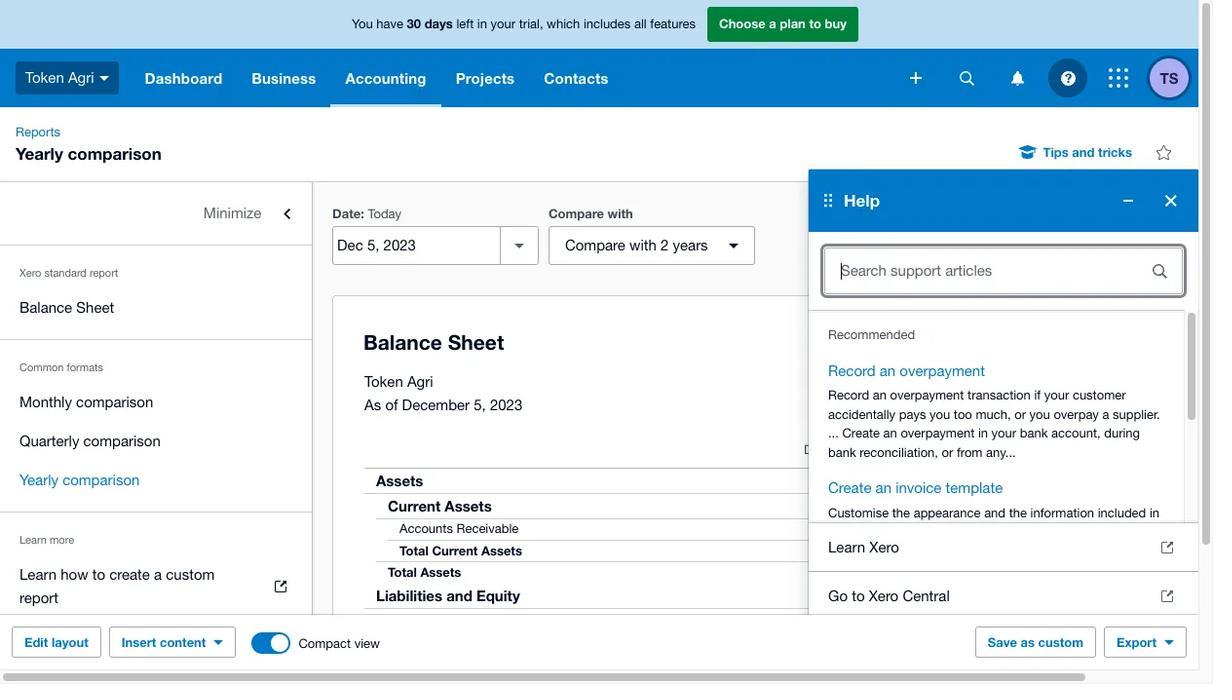 Task type: vqa. For each thing, say whether or not it's contained in the screenshot.
Balance
yes



Task type: describe. For each thing, give the bounding box(es) containing it.
total assets
[[388, 565, 462, 580]]

create inside create an invoice template customise the appearance and the information included in your invoices, quotes, customer credit notes, customer statements, and purchase orders. ... create, copy or edit an invoice template and the...
[[829, 480, 872, 496]]

total for total assets
[[388, 565, 417, 580]]

5, inside the token agri as of december 5, 2023
[[474, 397, 486, 413]]

8,000.00 for total assets
[[823, 565, 873, 580]]

1 vertical spatial equity
[[388, 612, 432, 630]]

quarterly comparison link
[[0, 422, 312, 461]]

orders.
[[980, 544, 1019, 558]]

date
[[333, 206, 361, 221]]

2 - from the top
[[1064, 565, 1069, 580]]

supplier.
[[1114, 407, 1161, 422]]

custom inside button
[[1039, 635, 1084, 650]]

edit
[[1128, 544, 1149, 558]]

and up orders.
[[985, 506, 1006, 520]]

recommended element
[[829, 360, 1165, 684]]

appearance
[[914, 506, 981, 520]]

an up accidentally
[[873, 388, 887, 403]]

more button
[[1025, 226, 1101, 265]]

2 horizontal spatial svg image
[[1110, 68, 1129, 88]]

1 vertical spatial invoice
[[846, 563, 886, 577]]

compare with
[[549, 206, 634, 221]]

1 - from the top
[[1064, 522, 1069, 536]]

transaction
[[968, 388, 1031, 403]]

yearly comparison link
[[0, 461, 312, 500]]

... inside record an overpayment record an overpayment transaction if your customer accidentally pays you too much, or you overpay a supplier. ... create an overpayment in your bank account, during bank reconciliation, or from any...
[[829, 426, 839, 441]]

much,
[[976, 407, 1012, 422]]

notes,
[[1049, 525, 1084, 539]]

plan
[[780, 16, 806, 31]]

save
[[989, 635, 1018, 650]]

2 the from the left
[[1010, 506, 1028, 520]]

0 horizontal spatial svg image
[[911, 72, 922, 84]]

left
[[457, 17, 474, 31]]

if
[[1035, 388, 1041, 403]]

learn how to create a custom report link
[[0, 556, 312, 618]]

included
[[1099, 506, 1147, 520]]

total for total current assets
[[400, 543, 429, 559]]

learn for learn more
[[20, 534, 47, 546]]

and down the quotes,
[[899, 544, 920, 558]]

8,000.00 link
[[812, 520, 884, 539]]

custom inside 'learn how to create a custom report'
[[166, 567, 215, 583]]

svg image inside token agri popup button
[[99, 76, 109, 81]]

tips
[[1044, 144, 1069, 160]]

your inside create an invoice template customise the appearance and the information included in your invoices, quotes, customer credit notes, customer statements, and purchase orders. ... create, copy or edit an invoice template and the...
[[829, 525, 854, 539]]

comparison for quarterly comparison
[[83, 433, 161, 449]]

common
[[20, 362, 64, 373]]

monthly
[[20, 394, 72, 410]]

edit layout button
[[12, 627, 101, 658]]

0 horizontal spatial template
[[890, 563, 939, 577]]

buy
[[825, 16, 847, 31]]

0 vertical spatial current
[[388, 497, 441, 515]]

your up any...
[[992, 426, 1017, 441]]

copy
[[1081, 544, 1109, 558]]

includes
[[584, 17, 631, 31]]

how
[[61, 567, 88, 583]]

balance
[[20, 299, 72, 316]]

comparison for yearly comparison
[[63, 472, 140, 488]]

accounts receivable
[[400, 522, 519, 536]]

record an overpayment link
[[829, 360, 986, 382]]

1 horizontal spatial svg image
[[1012, 71, 1024, 85]]

central
[[903, 587, 950, 604]]

or inside create an invoice template customise the appearance and the information included in your invoices, quotes, customer credit notes, customer statements, and purchase orders. ... create, copy or edit an invoice template and the...
[[1113, 544, 1124, 558]]

Report title field
[[359, 321, 1214, 366]]

1 vertical spatial overpayment
[[891, 388, 965, 403]]

trial,
[[519, 17, 544, 31]]

recommended
[[829, 328, 916, 342]]

0 vertical spatial report
[[90, 267, 118, 279]]

liabilities
[[376, 587, 443, 605]]

tricks
[[1099, 144, 1133, 160]]

tips and tricks button
[[1009, 137, 1145, 168]]

2
[[661, 237, 669, 254]]

0 vertical spatial invoice
[[896, 480, 942, 496]]

external link opens in new tab link
[[809, 629, 1199, 661]]

5, for dec 5, 2023
[[830, 443, 841, 457]]

choose
[[720, 16, 766, 31]]

2 - link from the top
[[1052, 635, 1081, 654]]

assets down receivable
[[482, 543, 523, 559]]

go
[[829, 587, 848, 604]]

accounting
[[346, 69, 427, 87]]

record an overpayment record an overpayment transaction if your customer accidentally pays you too much, or you overpay a supplier. ... create an overpayment in your bank account, during bank reconciliation, or from any...
[[829, 362, 1161, 460]]

2023 inside report output element
[[844, 443, 873, 457]]

0 vertical spatial template
[[946, 480, 1004, 496]]

close help menu image
[[1153, 181, 1192, 220]]

quarterly comparison
[[20, 433, 161, 449]]

1 vertical spatial or
[[942, 445, 954, 460]]

dec 5, 2022
[[1001, 443, 1069, 457]]

view
[[355, 636, 380, 651]]

1 - link from the top
[[1052, 520, 1081, 539]]

1 the from the left
[[893, 506, 911, 520]]

purchase
[[924, 544, 976, 558]]

the...
[[968, 563, 996, 577]]

1 horizontal spatial svg image
[[960, 71, 975, 85]]

all
[[635, 17, 647, 31]]

insert content button
[[109, 627, 236, 658]]

dec 5, 2023
[[804, 443, 873, 457]]

projects
[[456, 69, 515, 87]]

4 - from the top
[[1064, 658, 1069, 674]]

8,000.00 for total equity
[[823, 658, 873, 674]]

contacts
[[544, 69, 609, 87]]

reports link
[[8, 123, 68, 142]]

liabilities and equity
[[376, 587, 520, 605]]

customer down included
[[1087, 525, 1141, 539]]

token agri as of december 5, 2023
[[365, 373, 523, 413]]

in inside the you have 30 days left in your trial, which includes all features
[[478, 17, 487, 31]]

minimize
[[204, 205, 262, 221]]

quotes,
[[910, 525, 953, 539]]

content
[[160, 635, 206, 650]]

dashboard
[[145, 69, 223, 87]]

1 external link opens in new tab image from the top
[[1162, 542, 1174, 553]]

2 external link opens in new tab image from the top
[[1162, 639, 1174, 651]]

sheet
[[76, 299, 114, 316]]

create inside record an overpayment record an overpayment transaction if your customer accidentally pays you too much, or you overpay a supplier. ... create an overpayment in your bank account, during bank reconciliation, or from any...
[[843, 426, 880, 441]]

of
[[386, 397, 398, 413]]

create,
[[1037, 544, 1078, 558]]

to inside help group
[[852, 587, 865, 604]]

learn more
[[20, 534, 74, 546]]

information
[[1031, 506, 1095, 520]]

2 record from the top
[[829, 388, 870, 403]]

3 dec from the left
[[1197, 443, 1214, 457]]

agri for token agri
[[68, 69, 94, 86]]

projects button
[[441, 49, 530, 107]]

save as custom button
[[976, 627, 1097, 658]]

1 8,000.00 from the top
[[823, 522, 873, 536]]

:
[[361, 206, 364, 221]]

help
[[844, 190, 881, 211]]

0 vertical spatial overpayment
[[900, 362, 986, 379]]

credit
[[1013, 525, 1045, 539]]

1 horizontal spatial to
[[810, 16, 822, 31]]

accounts
[[400, 522, 453, 536]]

and inside tips and tricks button
[[1073, 144, 1095, 160]]

which
[[547, 17, 580, 31]]

1 you from the left
[[930, 407, 951, 422]]

to inside 'learn how to create a custom report'
[[92, 567, 105, 583]]

1 horizontal spatial equity
[[432, 658, 470, 674]]

help group
[[809, 170, 1199, 684]]



Task type: locate. For each thing, give the bounding box(es) containing it.
0 horizontal spatial custom
[[166, 567, 215, 583]]

an up the go
[[829, 563, 843, 577]]

create
[[109, 567, 150, 583]]

total current assets
[[400, 543, 523, 559]]

8,000.00 for total current assets
[[823, 543, 873, 559]]

ts
[[1161, 69, 1179, 86]]

2 vertical spatial total
[[400, 658, 429, 674]]

learn inside help group
[[829, 539, 866, 555]]

learn for learn how to create a custom report
[[20, 567, 57, 583]]

5, down accidentally
[[830, 443, 841, 457]]

2 horizontal spatial 5,
[[1027, 443, 1037, 457]]

1 vertical spatial to
[[92, 567, 105, 583]]

and down total assets
[[447, 587, 473, 605]]

export button
[[1105, 627, 1188, 658]]

external link opens in new tab image
[[1162, 590, 1174, 602]]

yearly inside yearly comparison link
[[20, 472, 59, 488]]

the
[[893, 506, 911, 520], [1010, 506, 1028, 520]]

invoices,
[[857, 525, 907, 539]]

minimize button
[[0, 194, 312, 233]]

collapse help menu image
[[1110, 181, 1149, 220]]

or left edit
[[1113, 544, 1124, 558]]

layout
[[52, 635, 88, 650]]

1 horizontal spatial report
[[90, 267, 118, 279]]

an down recommended
[[880, 362, 896, 379]]

total for total equity
[[400, 658, 429, 674]]

dec for dec 5, 2023
[[804, 443, 827, 457]]

list of convenience dates image
[[500, 226, 539, 265]]

0 vertical spatial a
[[770, 16, 777, 31]]

1 horizontal spatial 5,
[[830, 443, 841, 457]]

compare for compare with
[[549, 206, 604, 221]]

report output element
[[365, 433, 1214, 684]]

0 horizontal spatial or
[[942, 445, 954, 460]]

8,000.00 down the customise
[[823, 522, 873, 536]]

comparison for monthly comparison
[[76, 394, 153, 410]]

equity down total current assets at left bottom
[[477, 587, 520, 605]]

create down accidentally
[[843, 426, 880, 441]]

with left 2 at top right
[[630, 237, 657, 254]]

2 horizontal spatial dec
[[1197, 443, 1214, 457]]

0 horizontal spatial agri
[[68, 69, 94, 86]]

5, for dec 5, 2022
[[1027, 443, 1037, 457]]

3 - from the top
[[1064, 637, 1069, 651]]

0 horizontal spatial dec
[[804, 443, 827, 457]]

monthly comparison
[[20, 394, 153, 410]]

8,000.00 down the go
[[823, 658, 873, 674]]

and right tips
[[1073, 144, 1095, 160]]

1 horizontal spatial or
[[1015, 407, 1027, 422]]

any...
[[987, 445, 1017, 460]]

onboarding help options for new xero users group
[[809, 669, 1199, 670]]

current
[[388, 497, 441, 515], [432, 543, 478, 559]]

the up invoices,
[[893, 506, 911, 520]]

1 vertical spatial total
[[388, 565, 417, 580]]

as
[[1021, 635, 1035, 650]]

0 vertical spatial xero
[[20, 267, 41, 279]]

2023 right december
[[490, 397, 523, 413]]

1 dec from the left
[[804, 443, 827, 457]]

an up the customise
[[876, 480, 892, 496]]

1 vertical spatial create
[[829, 480, 872, 496]]

record up accidentally
[[829, 388, 870, 403]]

0 vertical spatial custom
[[166, 567, 215, 583]]

your left trial,
[[491, 17, 516, 31]]

your inside the you have 30 days left in your trial, which includes all features
[[491, 17, 516, 31]]

days
[[425, 16, 453, 31]]

submit search image
[[1141, 252, 1180, 291]]

8,000.00 down 8,000.00 link
[[823, 543, 873, 559]]

reconciliation,
[[860, 445, 939, 460]]

overpayment down pays
[[901, 426, 975, 441]]

0 horizontal spatial invoice
[[846, 563, 886, 577]]

overpayment up pays
[[891, 388, 965, 403]]

0 horizontal spatial equity
[[388, 612, 432, 630]]

1 horizontal spatial invoice
[[896, 480, 942, 496]]

0 vertical spatial agri
[[68, 69, 94, 86]]

custom right create at the left bottom of the page
[[166, 567, 215, 583]]

5, left 2022 at the bottom
[[1027, 443, 1037, 457]]

comparison up minimize button
[[68, 143, 162, 164]]

customer inside record an overpayment record an overpayment transaction if your customer accidentally pays you too much, or you overpay a supplier. ... create an overpayment in your bank account, during bank reconciliation, or from any...
[[1073, 388, 1127, 403]]

xero left standard
[[20, 267, 41, 279]]

with for compare with 2 years
[[630, 237, 657, 254]]

- down save as custom
[[1064, 658, 1069, 674]]

or left from
[[942, 445, 954, 460]]

formats
[[67, 362, 103, 373]]

invoice
[[896, 480, 942, 496], [846, 563, 886, 577]]

to left buy in the right top of the page
[[810, 16, 822, 31]]

comparison down quarterly comparison
[[63, 472, 140, 488]]

1 vertical spatial bank
[[829, 445, 857, 460]]

0 vertical spatial or
[[1015, 407, 1027, 422]]

reports
[[16, 125, 60, 139]]

agri for token agri as of december 5, 2023
[[407, 373, 433, 390]]

0 vertical spatial equity
[[477, 587, 520, 605]]

Search support articles field
[[826, 253, 1129, 290]]

1 vertical spatial token
[[365, 373, 403, 390]]

compare for compare with 2 years
[[565, 237, 626, 254]]

token for token agri as of december 5, 2023
[[365, 373, 403, 390]]

in inside create an invoice template customise the appearance and the information included in your invoices, quotes, customer credit notes, customer statements, and purchase orders. ... create, copy or edit an invoice template and the...
[[1150, 506, 1160, 520]]

too
[[954, 407, 973, 422]]

yearly down quarterly
[[20, 472, 59, 488]]

and down the purchase
[[943, 563, 964, 577]]

template down from
[[946, 480, 1004, 496]]

- down information
[[1064, 522, 1069, 536]]

0 horizontal spatial the
[[893, 506, 911, 520]]

1 vertical spatial compare
[[565, 237, 626, 254]]

0 vertical spatial record
[[829, 362, 876, 379]]

or
[[1015, 407, 1027, 422], [942, 445, 954, 460], [1113, 544, 1124, 558]]

1 vertical spatial yearly
[[20, 472, 59, 488]]

in right included
[[1150, 506, 1160, 520]]

bank down accidentally
[[829, 445, 857, 460]]

in inside record an overpayment record an overpayment transaction if your customer accidentally pays you too much, or you overpay a supplier. ... create an overpayment in your bank account, during bank reconciliation, or from any...
[[979, 426, 989, 441]]

learn down the customise
[[829, 539, 866, 555]]

report inside 'learn how to create a custom report'
[[20, 590, 59, 606]]

external link opens in new tab image right edit
[[1162, 542, 1174, 553]]

december
[[402, 397, 470, 413]]

learn xero
[[829, 539, 900, 555]]

1 horizontal spatial 2023
[[844, 443, 873, 457]]

2 horizontal spatial or
[[1113, 544, 1124, 558]]

1 horizontal spatial dec
[[1001, 443, 1023, 457]]

token up reports
[[25, 69, 64, 86]]

learn inside 'learn how to create a custom report'
[[20, 567, 57, 583]]

learn
[[20, 534, 47, 546], [829, 539, 866, 555], [20, 567, 57, 583]]

- down create,
[[1064, 565, 1069, 580]]

equity down "liabilities and equity"
[[432, 658, 470, 674]]

dec for dec 5, 2022
[[1001, 443, 1023, 457]]

learn left more
[[20, 534, 47, 546]]

overpay
[[1054, 407, 1100, 422]]

1 vertical spatial current
[[432, 543, 478, 559]]

compact view
[[299, 636, 380, 651]]

... down credit
[[1023, 544, 1033, 558]]

...
[[829, 426, 839, 441], [1023, 544, 1033, 558]]

have
[[377, 17, 404, 31]]

- link up create,
[[1052, 520, 1081, 539]]

accidentally
[[829, 407, 896, 422]]

common formats
[[20, 362, 103, 373]]

a inside 'learn how to create a custom report'
[[154, 567, 162, 583]]

0 horizontal spatial a
[[154, 567, 162, 583]]

agri
[[68, 69, 94, 86], [407, 373, 433, 390]]

1 vertical spatial report
[[20, 590, 59, 606]]

report up sheet
[[90, 267, 118, 279]]

a inside record an overpayment record an overpayment transaction if your customer accidentally pays you too much, or you overpay a supplier. ... create an overpayment in your bank account, during bank reconciliation, or from any...
[[1103, 407, 1110, 422]]

2 horizontal spatial a
[[1103, 407, 1110, 422]]

xero left the central on the right bottom of the page
[[869, 587, 899, 604]]

your
[[491, 17, 516, 31], [1045, 388, 1070, 403], [992, 426, 1017, 441], [829, 525, 854, 539]]

an up reconciliation,
[[884, 426, 898, 441]]

1 horizontal spatial you
[[1030, 407, 1051, 422]]

create up the customise
[[829, 480, 872, 496]]

reports yearly comparison
[[16, 125, 162, 164]]

1 vertical spatial with
[[630, 237, 657, 254]]

customer
[[1073, 388, 1127, 403], [957, 525, 1010, 539], [1087, 525, 1141, 539]]

you left 'too'
[[930, 407, 951, 422]]

more
[[1052, 237, 1088, 254]]

8,000.00 up the go
[[823, 565, 873, 580]]

1 horizontal spatial custom
[[1039, 635, 1084, 650]]

an
[[880, 362, 896, 379], [873, 388, 887, 403], [884, 426, 898, 441], [876, 480, 892, 496], [829, 563, 843, 577]]

agri inside token agri popup button
[[68, 69, 94, 86]]

comparison inside reports yearly comparison
[[68, 143, 162, 164]]

ts button
[[1151, 49, 1199, 107]]

0 horizontal spatial you
[[930, 407, 951, 422]]

in down much,
[[979, 426, 989, 441]]

token up of
[[365, 373, 403, 390]]

add to favourites image
[[1145, 133, 1184, 172]]

1 vertical spatial template
[[890, 563, 939, 577]]

1 horizontal spatial in
[[979, 426, 989, 441]]

assets up the accounts receivable
[[445, 497, 492, 515]]

total up the liabilities
[[388, 565, 417, 580]]

customer up orders.
[[957, 525, 1010, 539]]

2 horizontal spatial in
[[1150, 506, 1160, 520]]

1 horizontal spatial bank
[[1021, 426, 1049, 441]]

0 horizontal spatial bank
[[829, 445, 857, 460]]

2 vertical spatial to
[[852, 587, 865, 604]]

a right create at the left bottom of the page
[[154, 567, 162, 583]]

the up credit
[[1010, 506, 1028, 520]]

1 horizontal spatial token
[[365, 373, 403, 390]]

0 horizontal spatial report
[[20, 590, 59, 606]]

to right how
[[92, 567, 105, 583]]

external link opens in new tab image
[[1162, 542, 1174, 553], [1162, 639, 1174, 651]]

0 horizontal spatial svg image
[[99, 76, 109, 81]]

... up dec 5, 2023
[[829, 426, 839, 441]]

template
[[946, 480, 1004, 496], [890, 563, 939, 577]]

0 vertical spatial total
[[400, 543, 429, 559]]

1 vertical spatial record
[[829, 388, 870, 403]]

in right left
[[478, 17, 487, 31]]

2 vertical spatial in
[[1150, 506, 1160, 520]]

current down the accounts receivable
[[432, 543, 478, 559]]

balance sheet
[[20, 299, 114, 316]]

svg image
[[1012, 71, 1024, 85], [1061, 71, 1076, 85], [99, 76, 109, 81]]

1 horizontal spatial a
[[770, 16, 777, 31]]

you can click and drag the help menu image
[[825, 194, 833, 207]]

yearly down reports link
[[16, 143, 63, 164]]

2 dec from the left
[[1001, 443, 1023, 457]]

token inside the token agri as of december 5, 2023
[[365, 373, 403, 390]]

2022
[[1041, 443, 1069, 457]]

2023
[[490, 397, 523, 413], [844, 443, 873, 457]]

a up during
[[1103, 407, 1110, 422]]

invoice down statements,
[[846, 563, 886, 577]]

xero down the customise
[[870, 539, 900, 555]]

0 vertical spatial create
[[843, 426, 880, 441]]

compare up the compare with 2 years
[[549, 206, 604, 221]]

1 horizontal spatial template
[[946, 480, 1004, 496]]

1 vertical spatial external link opens in new tab image
[[1162, 639, 1174, 651]]

insert
[[122, 635, 156, 650]]

balance sheet link
[[0, 289, 312, 328]]

learn down learn more
[[20, 567, 57, 583]]

yearly inside reports yearly comparison
[[16, 143, 63, 164]]

comparison down formats
[[76, 394, 153, 410]]

compare down compare with
[[565, 237, 626, 254]]

0 vertical spatial yearly
[[16, 143, 63, 164]]

and
[[1073, 144, 1095, 160], [985, 506, 1006, 520], [899, 544, 920, 558], [943, 563, 964, 577], [447, 587, 473, 605]]

comparison down 'monthly comparison' link
[[83, 433, 161, 449]]

0 vertical spatial ...
[[829, 426, 839, 441]]

0 vertical spatial with
[[608, 206, 634, 221]]

0 horizontal spatial 5,
[[474, 397, 486, 413]]

1 vertical spatial in
[[979, 426, 989, 441]]

total equity
[[400, 658, 470, 674]]

2 horizontal spatial equity
[[477, 587, 520, 605]]

equity
[[477, 587, 520, 605], [388, 612, 432, 630], [432, 658, 470, 674]]

go to xero central
[[829, 587, 950, 604]]

statements,
[[829, 544, 895, 558]]

save as custom
[[989, 635, 1084, 650]]

1 horizontal spatial ...
[[1023, 544, 1033, 558]]

total down the liabilities
[[400, 658, 429, 674]]

- link right as
[[1052, 635, 1081, 654]]

custom right as
[[1039, 635, 1084, 650]]

equity down the liabilities
[[388, 612, 432, 630]]

2 vertical spatial equity
[[432, 658, 470, 674]]

record
[[829, 362, 876, 379], [829, 388, 870, 403]]

1 horizontal spatial agri
[[407, 373, 433, 390]]

Select end date field
[[334, 227, 500, 264]]

1 vertical spatial agri
[[407, 373, 433, 390]]

create an invoice template customise the appearance and the information included in your invoices, quotes, customer credit notes, customer statements, and purchase orders. ... create, copy or edit an invoice template and the...
[[829, 480, 1160, 577]]

business
[[252, 69, 316, 87]]

4 8,000.00 from the top
[[823, 658, 873, 674]]

1 vertical spatial xero
[[870, 539, 900, 555]]

external link opens in new tab image right export
[[1162, 639, 1174, 651]]

your right if
[[1045, 388, 1070, 403]]

2 horizontal spatial svg image
[[1061, 71, 1076, 85]]

1 vertical spatial 2023
[[844, 443, 873, 457]]

1 vertical spatial - link
[[1052, 635, 1081, 654]]

your down the customise
[[829, 525, 854, 539]]

0 horizontal spatial to
[[92, 567, 105, 583]]

0 vertical spatial bank
[[1021, 426, 1049, 441]]

0 vertical spatial compare
[[549, 206, 604, 221]]

dashboard link
[[130, 49, 237, 107]]

learn for learn xero
[[829, 539, 866, 555]]

2 you from the left
[[1030, 407, 1051, 422]]

agri up december
[[407, 373, 433, 390]]

more
[[50, 534, 74, 546]]

3 8,000.00 from the top
[[823, 565, 873, 580]]

record down recommended
[[829, 362, 876, 379]]

template up the central on the right bottom of the page
[[890, 563, 939, 577]]

you down if
[[1030, 407, 1051, 422]]

business button
[[237, 49, 331, 107]]

svg image
[[1110, 68, 1129, 88], [960, 71, 975, 85], [911, 72, 922, 84]]

a left plan
[[770, 16, 777, 31]]

report up edit at the bottom
[[20, 590, 59, 606]]

2 vertical spatial overpayment
[[901, 426, 975, 441]]

account,
[[1052, 426, 1101, 441]]

compare with 2 years
[[565, 237, 708, 254]]

1 vertical spatial a
[[1103, 407, 1110, 422]]

0 horizontal spatial ...
[[829, 426, 839, 441]]

you
[[352, 17, 373, 31]]

bank up dec 5, 2022 at the bottom right of the page
[[1021, 426, 1049, 441]]

2 horizontal spatial to
[[852, 587, 865, 604]]

0 horizontal spatial in
[[478, 17, 487, 31]]

2 8,000.00 from the top
[[823, 543, 873, 559]]

choose a plan to buy
[[720, 16, 847, 31]]

2 vertical spatial a
[[154, 567, 162, 583]]

edit
[[24, 635, 48, 650]]

contacts button
[[530, 49, 624, 107]]

you
[[930, 407, 951, 422], [1030, 407, 1051, 422]]

with up the compare with 2 years
[[608, 206, 634, 221]]

- right as
[[1064, 637, 1069, 651]]

invoice up appearance
[[896, 480, 942, 496]]

and inside report output element
[[447, 587, 473, 605]]

0 horizontal spatial token
[[25, 69, 64, 86]]

0 vertical spatial in
[[478, 17, 487, 31]]

with for compare with
[[608, 206, 634, 221]]

2023 inside the token agri as of december 5, 2023
[[490, 397, 523, 413]]

overpayment up 'too'
[[900, 362, 986, 379]]

agri inside the token agri as of december 5, 2023
[[407, 373, 433, 390]]

2023 down accidentally
[[844, 443, 873, 457]]

0 vertical spatial token
[[25, 69, 64, 86]]

2 vertical spatial xero
[[869, 587, 899, 604]]

5, right december
[[474, 397, 486, 413]]

as
[[365, 397, 381, 413]]

0 vertical spatial to
[[810, 16, 822, 31]]

token inside popup button
[[25, 69, 64, 86]]

token agri button
[[0, 49, 130, 107]]

token
[[25, 69, 64, 86], [365, 373, 403, 390]]

0 vertical spatial external link opens in new tab image
[[1162, 542, 1174, 553]]

token for token agri
[[25, 69, 64, 86]]

help banner
[[0, 0, 1199, 684]]

export
[[1117, 635, 1157, 650]]

assets up "liabilities and equity"
[[421, 565, 462, 580]]

or right much,
[[1015, 407, 1027, 422]]

monthly comparison link
[[0, 383, 312, 422]]

1 record from the top
[[829, 362, 876, 379]]

0 vertical spatial - link
[[1052, 520, 1081, 539]]

... inside create an invoice template customise the appearance and the information included in your invoices, quotes, customer credit notes, customer statements, and purchase orders. ... create, copy or edit an invoice template and the...
[[1023, 544, 1033, 558]]

to right the go
[[852, 587, 865, 604]]

yearly comparison
[[20, 472, 140, 488]]

create an invoice template link
[[829, 478, 1004, 500]]

total up total assets
[[400, 543, 429, 559]]

assets up current assets
[[376, 472, 424, 489]]

receivable
[[457, 522, 519, 536]]

customer up overpay at the right
[[1073, 388, 1127, 403]]

1 horizontal spatial the
[[1010, 506, 1028, 520]]

customise
[[829, 506, 889, 520]]

current up accounts
[[388, 497, 441, 515]]



